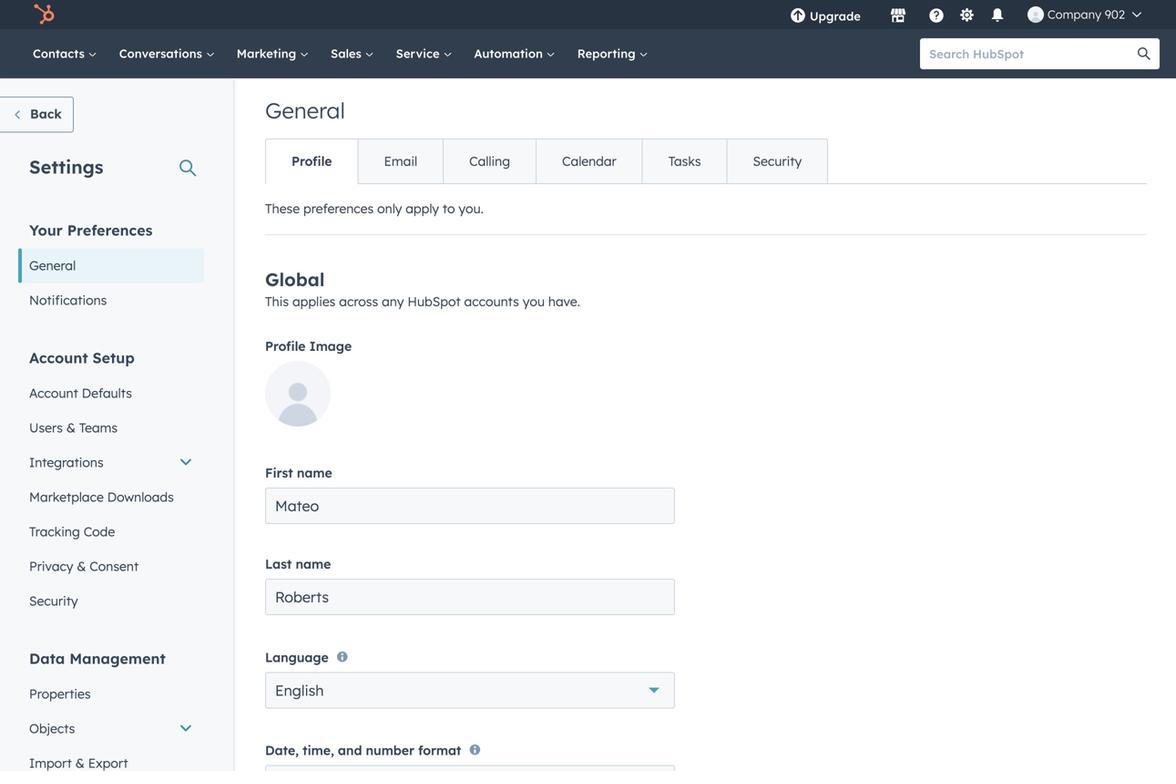 Task type: locate. For each thing, give the bounding box(es) containing it.
1 vertical spatial profile
[[265, 338, 306, 354]]

1 account from the top
[[29, 349, 88, 367]]

account inside 'link'
[[29, 385, 78, 401]]

account up users
[[29, 385, 78, 401]]

tracking code
[[29, 524, 115, 540]]

you.
[[459, 201, 484, 216]]

1 vertical spatial general
[[29, 257, 76, 273]]

account up account defaults
[[29, 349, 88, 367]]

2 account from the top
[[29, 385, 78, 401]]

tasks link
[[642, 139, 727, 183]]

date, time, and number format
[[265, 743, 462, 759]]

general down your
[[29, 257, 76, 273]]

english button
[[265, 672, 675, 709]]

defaults
[[82, 385, 132, 401]]

help button
[[921, 0, 952, 29]]

profile for profile
[[292, 153, 332, 169]]

security inside navigation
[[753, 153, 802, 169]]

marketplaces image
[[890, 8, 907, 25]]

you
[[523, 293, 545, 309]]

these preferences only apply to you.
[[265, 201, 484, 216]]

edit button
[[265, 361, 331, 433]]

first
[[265, 465, 293, 481]]

format
[[418, 743, 462, 759]]

name right first
[[297, 465, 332, 481]]

objects
[[29, 721, 75, 736]]

contacts link
[[22, 29, 108, 78]]

0 horizontal spatial &
[[66, 420, 76, 436]]

0 vertical spatial name
[[297, 465, 332, 481]]

1 horizontal spatial general
[[265, 97, 345, 124]]

properties
[[29, 686, 91, 702]]

first name
[[265, 465, 332, 481]]

your
[[29, 221, 63, 239]]

data
[[29, 649, 65, 668]]

notifications button
[[982, 0, 1013, 29]]

consent
[[90, 558, 139, 574]]

privacy
[[29, 558, 73, 574]]

0 vertical spatial general
[[265, 97, 345, 124]]

settings
[[29, 155, 103, 178]]

1 vertical spatial security
[[29, 593, 78, 609]]

profile link
[[266, 139, 358, 183]]

0 horizontal spatial security
[[29, 593, 78, 609]]

security inside account setup element
[[29, 593, 78, 609]]

hubspot image
[[33, 4, 55, 26]]

automation
[[474, 46, 547, 61]]

reporting link
[[567, 29, 659, 78]]

1 horizontal spatial security
[[753, 153, 802, 169]]

name right last
[[296, 556, 331, 572]]

0 vertical spatial &
[[66, 420, 76, 436]]

0 vertical spatial security link
[[727, 139, 828, 183]]

account
[[29, 349, 88, 367], [29, 385, 78, 401]]

help image
[[929, 8, 945, 25]]

1 vertical spatial name
[[296, 556, 331, 572]]

this
[[265, 293, 289, 309]]

navigation
[[265, 139, 829, 184]]

service
[[396, 46, 443, 61]]

calendar link
[[536, 139, 642, 183]]

general
[[265, 97, 345, 124], [29, 257, 76, 273]]

security for security link to the right
[[753, 153, 802, 169]]

company 902 button
[[1017, 0, 1153, 29]]

last name
[[265, 556, 331, 572]]

profile
[[292, 153, 332, 169], [265, 338, 306, 354]]

applies
[[293, 293, 336, 309]]

sales
[[331, 46, 365, 61]]

privacy & consent
[[29, 558, 139, 574]]

settings link
[[956, 5, 979, 24]]

your preferences element
[[18, 220, 204, 318]]

language
[[265, 649, 329, 665]]

general inside your preferences element
[[29, 257, 76, 273]]

reporting
[[578, 46, 639, 61]]

1 vertical spatial account
[[29, 385, 78, 401]]

First name text field
[[265, 488, 675, 524]]

&
[[66, 420, 76, 436], [77, 558, 86, 574]]

1 vertical spatial security link
[[18, 584, 204, 618]]

downloads
[[107, 489, 174, 505]]

menu containing company 902
[[777, 0, 1155, 29]]

menu
[[777, 0, 1155, 29]]

profile left image
[[265, 338, 306, 354]]

Last name text field
[[265, 579, 675, 615]]

calling
[[470, 153, 510, 169]]

name
[[297, 465, 332, 481], [296, 556, 331, 572]]

marketplaces button
[[879, 0, 918, 29]]

image
[[310, 338, 352, 354]]

& right privacy
[[77, 558, 86, 574]]

0 vertical spatial security
[[753, 153, 802, 169]]

general up profile link
[[265, 97, 345, 124]]

name for first name
[[297, 465, 332, 481]]

& right users
[[66, 420, 76, 436]]

account for account defaults
[[29, 385, 78, 401]]

settings image
[[959, 8, 976, 24]]

0 vertical spatial account
[[29, 349, 88, 367]]

marketing link
[[226, 29, 320, 78]]

properties link
[[18, 677, 204, 711]]

only
[[377, 201, 402, 216]]

profile image
[[265, 338, 352, 354]]

0 vertical spatial profile
[[292, 153, 332, 169]]

any
[[382, 293, 404, 309]]

1 horizontal spatial &
[[77, 558, 86, 574]]

1 vertical spatial &
[[77, 558, 86, 574]]

1 horizontal spatial security link
[[727, 139, 828, 183]]

profile for profile image
[[265, 338, 306, 354]]

code
[[84, 524, 115, 540]]

email link
[[358, 139, 443, 183]]

tracking
[[29, 524, 80, 540]]

0 horizontal spatial general
[[29, 257, 76, 273]]

menu item
[[874, 0, 878, 29]]

global
[[265, 268, 325, 291]]

profile up preferences
[[292, 153, 332, 169]]

company 902
[[1048, 7, 1126, 22]]



Task type: describe. For each thing, give the bounding box(es) containing it.
users & teams link
[[18, 411, 204, 445]]

to
[[443, 201, 455, 216]]

teams
[[79, 420, 118, 436]]

upgrade image
[[790, 8, 806, 25]]

date,
[[265, 743, 299, 759]]

data management element
[[18, 649, 204, 771]]

account for account setup
[[29, 349, 88, 367]]

back link
[[0, 97, 74, 133]]

integrations
[[29, 454, 104, 470]]

number
[[366, 743, 415, 759]]

service link
[[385, 29, 463, 78]]

navigation containing profile
[[265, 139, 829, 184]]

and
[[338, 743, 362, 759]]

search button
[[1129, 38, 1160, 69]]

marketplace downloads link
[[18, 480, 204, 515]]

notifications link
[[18, 283, 204, 318]]

search image
[[1138, 47, 1151, 60]]

account defaults link
[[18, 376, 204, 411]]

automation link
[[463, 29, 567, 78]]

privacy & consent link
[[18, 549, 204, 584]]

accounts
[[464, 293, 519, 309]]

back
[[30, 106, 62, 122]]

notifications image
[[990, 8, 1006, 25]]

notifications
[[29, 292, 107, 308]]

setup
[[93, 349, 135, 367]]

your preferences
[[29, 221, 153, 239]]

preferences
[[67, 221, 153, 239]]

& for users
[[66, 420, 76, 436]]

upgrade
[[810, 9, 861, 24]]

marketing
[[237, 46, 300, 61]]

Search HubSpot search field
[[921, 38, 1144, 69]]

902
[[1105, 7, 1126, 22]]

marketplace downloads
[[29, 489, 174, 505]]

marketplace
[[29, 489, 104, 505]]

name for last name
[[296, 556, 331, 572]]

preferences
[[304, 201, 374, 216]]

conversations link
[[108, 29, 226, 78]]

calling link
[[443, 139, 536, 183]]

mateo roberts image
[[1028, 6, 1044, 23]]

objects button
[[18, 711, 204, 746]]

calendar
[[562, 153, 617, 169]]

users
[[29, 420, 63, 436]]

last
[[265, 556, 292, 572]]

have.
[[549, 293, 580, 309]]

conversations
[[119, 46, 206, 61]]

security for security link to the left
[[29, 593, 78, 609]]

company
[[1048, 7, 1102, 22]]

email
[[384, 153, 418, 169]]

users & teams
[[29, 420, 118, 436]]

management
[[69, 649, 166, 668]]

account setup
[[29, 349, 135, 367]]

hubspot link
[[22, 4, 68, 26]]

tasks
[[669, 153, 701, 169]]

tracking code link
[[18, 515, 204, 549]]

hubspot
[[408, 293, 461, 309]]

sales link
[[320, 29, 385, 78]]

time,
[[303, 743, 334, 759]]

these
[[265, 201, 300, 216]]

account defaults
[[29, 385, 132, 401]]

english
[[275, 681, 324, 699]]

integrations button
[[18, 445, 204, 480]]

apply
[[406, 201, 439, 216]]

across
[[339, 293, 378, 309]]

global this applies across any hubspot accounts you have.
[[265, 268, 580, 309]]

general link
[[18, 248, 204, 283]]

data management
[[29, 649, 166, 668]]

contacts
[[33, 46, 88, 61]]

& for privacy
[[77, 558, 86, 574]]

account setup element
[[18, 348, 204, 618]]

0 horizontal spatial security link
[[18, 584, 204, 618]]



Task type: vqa. For each thing, say whether or not it's contained in the screenshot.
caret icon within the Upgrades "dropdown button"
no



